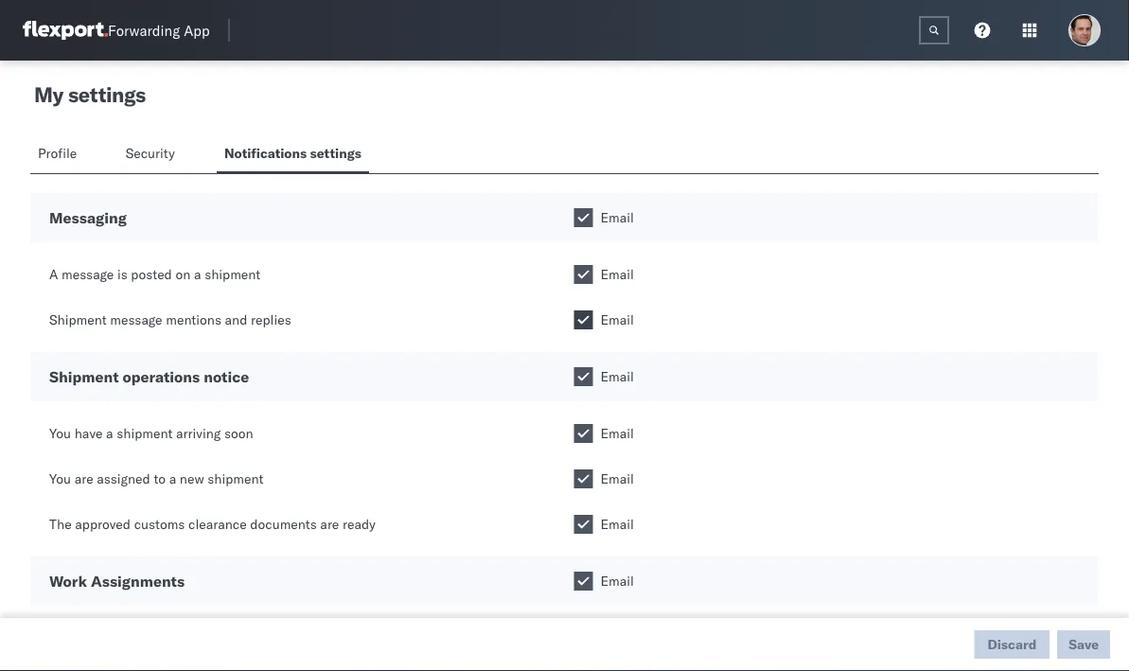 Task type: locate. For each thing, give the bounding box(es) containing it.
email for a message is posted on a shipment
[[601, 266, 634, 283]]

shipment up you are assigned to a new shipment on the left of the page
[[117, 425, 173, 442]]

0 vertical spatial shipment
[[205, 266, 261, 283]]

message for shipment
[[110, 311, 162, 328]]

shipment up have
[[49, 367, 119, 386]]

6 email from the top
[[601, 470, 634, 487]]

None checkbox
[[574, 265, 593, 284], [574, 310, 593, 329], [574, 424, 593, 443], [574, 469, 593, 488], [574, 265, 593, 284], [574, 310, 593, 329], [574, 424, 593, 443], [574, 469, 593, 488]]

are left "ready"
[[320, 516, 339, 532]]

shipment right new
[[208, 470, 264, 487]]

1 vertical spatial a
[[106, 425, 113, 442]]

a right have
[[106, 425, 113, 442]]

None text field
[[919, 16, 949, 44]]

1 horizontal spatial a
[[169, 470, 176, 487]]

4 email from the top
[[601, 368, 634, 385]]

forwarding
[[108, 21, 180, 39]]

shipment
[[205, 266, 261, 283], [117, 425, 173, 442], [208, 470, 264, 487]]

posted
[[131, 266, 172, 283]]

2 you from the top
[[49, 470, 71, 487]]

my
[[34, 81, 63, 107]]

0 vertical spatial shipment
[[49, 311, 107, 328]]

0 horizontal spatial settings
[[68, 81, 146, 107]]

have
[[74, 425, 103, 442]]

1 shipment from the top
[[49, 311, 107, 328]]

a right on
[[194, 266, 201, 283]]

message right a
[[62, 266, 114, 283]]

1 you from the top
[[49, 425, 71, 442]]

on
[[176, 266, 191, 283]]

arriving
[[176, 425, 221, 442]]

shipment
[[49, 311, 107, 328], [49, 367, 119, 386]]

my settings
[[34, 81, 146, 107]]

is
[[117, 266, 127, 283]]

0 vertical spatial are
[[74, 470, 93, 487]]

1 horizontal spatial settings
[[310, 145, 361, 161]]

a
[[194, 266, 201, 283], [106, 425, 113, 442], [169, 470, 176, 487]]

message down is
[[110, 311, 162, 328]]

and
[[225, 311, 247, 328]]

email
[[601, 209, 634, 226], [601, 266, 634, 283], [601, 311, 634, 328], [601, 368, 634, 385], [601, 425, 634, 442], [601, 470, 634, 487], [601, 516, 634, 532], [601, 573, 634, 589]]

email for work assignments
[[601, 573, 634, 589]]

ready
[[343, 516, 376, 532]]

email for messaging
[[601, 209, 634, 226]]

you
[[49, 425, 71, 442], [49, 470, 71, 487]]

0 vertical spatial settings
[[68, 81, 146, 107]]

settings inside button
[[310, 145, 361, 161]]

7 email from the top
[[601, 516, 634, 532]]

messaging
[[49, 208, 127, 227]]

1 vertical spatial shipment
[[49, 367, 119, 386]]

1 email from the top
[[601, 209, 634, 226]]

settings right my
[[68, 81, 146, 107]]

3 email from the top
[[601, 311, 634, 328]]

a right to
[[169, 470, 176, 487]]

shipment down a
[[49, 311, 107, 328]]

assignments
[[91, 572, 185, 591]]

8 email from the top
[[601, 573, 634, 589]]

security
[[126, 145, 175, 161]]

message
[[62, 266, 114, 283], [110, 311, 162, 328]]

work
[[49, 572, 87, 591]]

are left assigned
[[74, 470, 93, 487]]

are
[[74, 470, 93, 487], [320, 516, 339, 532]]

1 vertical spatial settings
[[310, 145, 361, 161]]

notice
[[204, 367, 249, 386]]

clearance
[[188, 516, 247, 532]]

0 vertical spatial message
[[62, 266, 114, 283]]

notifications settings button
[[217, 136, 369, 173]]

5 email from the top
[[601, 425, 634, 442]]

1 vertical spatial you
[[49, 470, 71, 487]]

you left have
[[49, 425, 71, 442]]

documents
[[250, 516, 317, 532]]

settings
[[68, 81, 146, 107], [310, 145, 361, 161]]

1 vertical spatial are
[[320, 516, 339, 532]]

soon
[[224, 425, 253, 442]]

shipment for new
[[208, 470, 264, 487]]

you up the
[[49, 470, 71, 487]]

forwarding app
[[108, 21, 210, 39]]

2 email from the top
[[601, 266, 634, 283]]

shipment up and
[[205, 266, 261, 283]]

0 vertical spatial you
[[49, 425, 71, 442]]

settings right notifications on the left top of the page
[[310, 145, 361, 161]]

2 shipment from the top
[[49, 367, 119, 386]]

work assignments
[[49, 572, 185, 591]]

the
[[49, 516, 72, 532]]

None checkbox
[[574, 208, 593, 227], [574, 367, 593, 386], [574, 515, 593, 534], [574, 572, 593, 591], [574, 208, 593, 227], [574, 367, 593, 386], [574, 515, 593, 534], [574, 572, 593, 591]]

the approved customs clearance documents are ready
[[49, 516, 376, 532]]

1 vertical spatial message
[[110, 311, 162, 328]]

2 horizontal spatial a
[[194, 266, 201, 283]]

2 vertical spatial shipment
[[208, 470, 264, 487]]



Task type: describe. For each thing, give the bounding box(es) containing it.
0 horizontal spatial a
[[106, 425, 113, 442]]

replies
[[251, 311, 291, 328]]

approved
[[75, 516, 131, 532]]

a message is posted on a shipment
[[49, 266, 261, 283]]

flexport. image
[[23, 21, 108, 40]]

email for shipment operations notice
[[601, 368, 634, 385]]

email for shipment message mentions and replies
[[601, 311, 634, 328]]

notifications settings
[[224, 145, 361, 161]]

settings for my settings
[[68, 81, 146, 107]]

shipment for shipment message mentions and replies
[[49, 311, 107, 328]]

0 horizontal spatial are
[[74, 470, 93, 487]]

forwarding app link
[[23, 21, 210, 40]]

operations
[[123, 367, 200, 386]]

message for a
[[62, 266, 114, 283]]

settings for notifications settings
[[310, 145, 361, 161]]

profile button
[[30, 136, 88, 173]]

you are assigned to a new shipment
[[49, 470, 264, 487]]

app
[[184, 21, 210, 39]]

2 vertical spatial a
[[169, 470, 176, 487]]

notifications
[[224, 145, 307, 161]]

email for you are assigned to a new shipment
[[601, 470, 634, 487]]

customs
[[134, 516, 185, 532]]

shipment for a
[[205, 266, 261, 283]]

1 vertical spatial shipment
[[117, 425, 173, 442]]

1 horizontal spatial are
[[320, 516, 339, 532]]

you for you are assigned to a new shipment
[[49, 470, 71, 487]]

email for the approved customs clearance documents are ready
[[601, 516, 634, 532]]

you have a shipment arriving soon
[[49, 425, 253, 442]]

0 vertical spatial a
[[194, 266, 201, 283]]

to
[[154, 470, 166, 487]]

shipment for shipment operations notice
[[49, 367, 119, 386]]

profile
[[38, 145, 77, 161]]

security button
[[118, 136, 186, 173]]

new
[[180, 470, 204, 487]]

mentions
[[166, 311, 221, 328]]

you for you have a shipment arriving soon
[[49, 425, 71, 442]]

shipment message mentions and replies
[[49, 311, 291, 328]]

a
[[49, 266, 58, 283]]

email for you have a shipment arriving soon
[[601, 425, 634, 442]]

assigned
[[97, 470, 150, 487]]

shipment operations notice
[[49, 367, 249, 386]]



Task type: vqa. For each thing, say whether or not it's contained in the screenshot.
Seller - -
no



